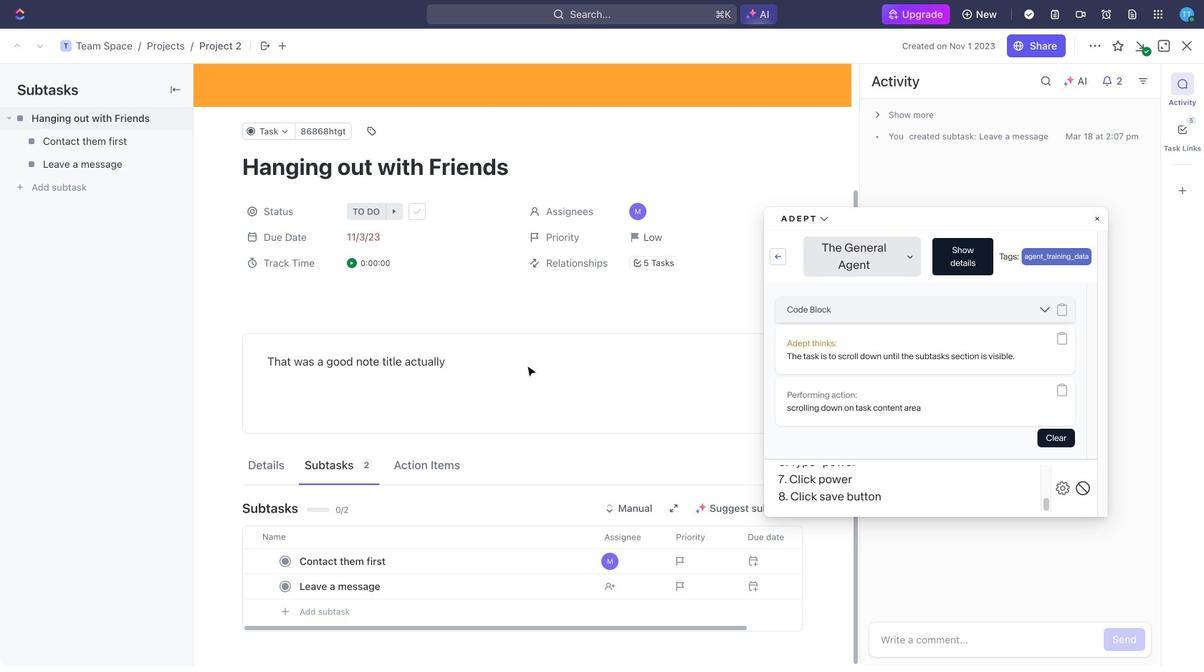 Task type: locate. For each thing, give the bounding box(es) containing it.
team space, , element
[[12, 40, 24, 52], [60, 40, 72, 52]]

task sidebar navigation tab list
[[1165, 72, 1202, 202]]

drumstick bite image
[[1081, 648, 1090, 657]]

0 horizontal spatial team space, , element
[[12, 40, 24, 52]]

1 horizontal spatial team space, , element
[[60, 40, 72, 52]]

1 team space, , element from the left
[[12, 40, 24, 52]]



Task type: describe. For each thing, give the bounding box(es) containing it.
Search tasks... text field
[[1053, 105, 1196, 126]]

2 team space, , element from the left
[[60, 40, 72, 52]]

task sidebar content section
[[857, 64, 1161, 666]]

Edit task name text field
[[242, 153, 803, 180]]



Task type: vqa. For each thing, say whether or not it's contained in the screenshot.
SEARCH TASKS... text box
yes



